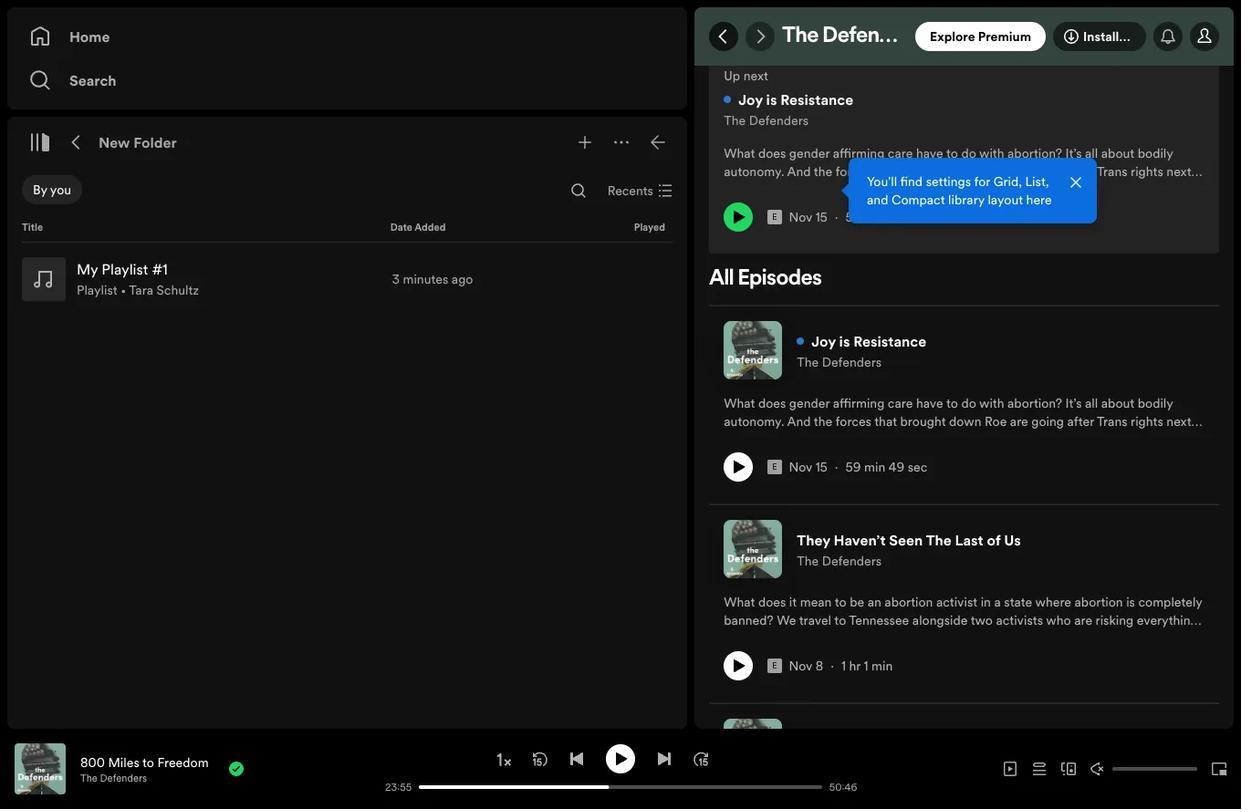 Task type: vqa. For each thing, say whether or not it's contained in the screenshot.
the bottommost profile
no



Task type: locate. For each thing, give the bounding box(es) containing it.
800
[[797, 729, 826, 749], [80, 753, 105, 772]]

1 vertical spatial 49
[[889, 458, 904, 476]]

2 1 from the left
[[864, 657, 868, 675]]

for
[[974, 172, 990, 191]]

the defenders for top the joy is resistance link
[[724, 111, 809, 130]]

1 vertical spatial 59 min 49 sec
[[846, 458, 927, 476]]

last
[[955, 530, 983, 550]]

800 right now playing view icon
[[80, 753, 105, 772]]

59 up haven't
[[846, 458, 861, 476]]

1 vertical spatial nov 15
[[789, 458, 828, 476]]

800 down nov 8
[[797, 729, 826, 749]]

0 vertical spatial 59
[[846, 208, 861, 226]]

1 vertical spatial sec
[[908, 458, 927, 476]]

1 sec from the top
[[908, 208, 927, 226]]

15 up they
[[815, 458, 828, 476]]

skip back 15 seconds image
[[533, 751, 548, 766]]

0 horizontal spatial is
[[766, 89, 777, 110]]

new episode image right joy is resistance image
[[797, 337, 804, 344]]

0 vertical spatial 59 min 49 sec
[[846, 208, 927, 226]]

explore
[[930, 27, 975, 46]]

1 horizontal spatial to
[[869, 729, 883, 749]]

nov 15 up they
[[789, 458, 828, 476]]

the defenders right joy is resistance image
[[797, 353, 882, 371]]

2 nov 15 from the top
[[789, 458, 828, 476]]

install
[[1083, 27, 1119, 46]]

59
[[846, 208, 861, 226], [846, 458, 861, 476]]

1 horizontal spatial 1
[[864, 657, 868, 675]]

joy down up next
[[738, 89, 763, 110]]

0 vertical spatial e
[[772, 212, 777, 223]]

1 49 from the top
[[889, 208, 904, 226]]

the defenders down next
[[724, 111, 809, 130]]

3 explicit element from the top
[[768, 659, 782, 673]]

miles inside 800 miles to freedom the defenders
[[108, 753, 139, 772]]

e left nov 8
[[772, 661, 777, 672]]

3 nov from the top
[[789, 657, 812, 675]]

find
[[900, 172, 923, 191]]

miles right now playing view icon
[[108, 753, 139, 772]]

they
[[797, 530, 830, 550]]

1 vertical spatial 59
[[846, 458, 861, 476]]

59 min 49 sec up seen
[[846, 458, 927, 476]]

miles up 50:46 on the bottom right of the page
[[829, 729, 866, 749]]

e
[[772, 212, 777, 223], [772, 462, 777, 473], [772, 661, 777, 672]]

freedom inside 800 miles to freedom the defenders
[[157, 753, 209, 772]]

49 right and in the top right of the page
[[889, 208, 904, 226]]

explicit element
[[768, 210, 782, 224], [768, 460, 782, 475], [768, 659, 782, 673]]

to for 800 miles to freedom the defenders
[[142, 753, 154, 772]]

group containing playlist
[[15, 250, 680, 308]]

1 vertical spatial nov
[[789, 458, 812, 476]]

resistance
[[780, 89, 853, 110], [853, 331, 926, 351]]

1 vertical spatial explicit element
[[768, 460, 782, 475]]

1 vertical spatial min
[[864, 458, 885, 476]]

nov 8
[[789, 657, 823, 675]]

0 horizontal spatial freedom
[[157, 753, 209, 772]]

0 horizontal spatial new episode image
[[724, 96, 731, 103]]

min up haven't
[[864, 458, 885, 476]]

0 vertical spatial 800 miles to freedom link
[[797, 728, 947, 750]]

explicit element left nov 8
[[768, 659, 782, 673]]

2 sec from the top
[[908, 458, 927, 476]]

15
[[815, 208, 828, 226], [815, 458, 828, 476]]

explicit element for they haven't seen the last of us image
[[768, 659, 782, 673]]

1 vertical spatial freedom
[[157, 753, 209, 772]]

1 vertical spatial resistance
[[853, 331, 926, 351]]

explore premium
[[930, 27, 1031, 46]]

you'll find settings for grid, list, and compact library layout here dialog
[[849, 158, 1097, 224]]

1 vertical spatial joy is resistance
[[811, 331, 926, 351]]

e up episodes
[[772, 212, 777, 223]]

new episode image
[[724, 96, 731, 103], [797, 337, 804, 344]]

e for they haven't seen the last of us image
[[772, 661, 777, 672]]

go forward image
[[753, 29, 768, 44]]

1 horizontal spatial joy
[[811, 331, 836, 351]]

to
[[869, 729, 883, 749], [142, 753, 154, 772]]

1 vertical spatial to
[[142, 753, 154, 772]]

1 horizontal spatial is
[[839, 331, 850, 351]]

min for top the joy is resistance link
[[864, 208, 885, 226]]

0 vertical spatial 15
[[815, 208, 828, 226]]

none search field inside main element
[[564, 176, 593, 205]]

what's new image
[[1160, 29, 1175, 44]]

By you checkbox
[[22, 175, 82, 204]]

1 right hr
[[864, 657, 868, 675]]

joy is resistance image
[[724, 321, 782, 380]]

nov 15 up episodes
[[789, 208, 828, 226]]

1 vertical spatial joy is resistance link
[[797, 330, 926, 352]]

0 horizontal spatial 800
[[80, 753, 105, 772]]

folder
[[133, 132, 177, 152]]

layout
[[988, 191, 1023, 209]]

0 vertical spatial sec
[[908, 208, 927, 226]]

joy is resistance
[[738, 89, 853, 110], [811, 331, 926, 351]]

23:55
[[385, 781, 412, 794]]

1 e from the top
[[772, 212, 777, 223]]

home link
[[29, 18, 665, 55]]

0 vertical spatial to
[[869, 729, 883, 749]]

59 min 49 sec
[[846, 208, 927, 226], [846, 458, 927, 476]]

up
[[724, 67, 740, 85]]

sec up they haven't seen the last of us link
[[908, 458, 927, 476]]

0 vertical spatial joy
[[738, 89, 763, 110]]

to inside 800 miles to freedom the defenders
[[142, 753, 154, 772]]

800 miles to freedom
[[797, 729, 947, 749]]

1 59 min 49 sec from the top
[[846, 208, 927, 226]]

nov up they
[[789, 458, 812, 476]]

society link
[[709, 1, 774, 37]]

freedom
[[887, 729, 947, 749], [157, 753, 209, 772]]

played
[[634, 221, 665, 235]]

joy
[[738, 89, 763, 110], [811, 331, 836, 351]]

joy right joy is resistance image
[[811, 331, 836, 351]]

2 59 from the top
[[846, 458, 861, 476]]

all episodes
[[709, 268, 822, 290]]

of
[[987, 530, 1001, 550]]

2 vertical spatial e
[[772, 661, 777, 672]]

connect to a device image
[[1061, 762, 1076, 777]]

2 59 min 49 sec from the top
[[846, 458, 927, 476]]

here
[[1026, 191, 1052, 209]]

min down you'll
[[864, 208, 885, 226]]

defenders inside "top bar and user menu" 'element'
[[823, 26, 920, 47]]

the defenders inside "top bar and user menu" 'element'
[[782, 26, 920, 47]]

you'll
[[867, 172, 897, 191]]

0 vertical spatial freedom
[[887, 729, 947, 749]]

explore premium button
[[915, 22, 1046, 51]]

app
[[1122, 27, 1147, 46]]

nov left 8
[[789, 657, 812, 675]]

sec for the bottom new episode image
[[908, 458, 927, 476]]

1 vertical spatial is
[[839, 331, 850, 351]]

0 vertical spatial joy is resistance
[[738, 89, 853, 110]]

society
[[720, 6, 763, 25]]

is
[[766, 89, 777, 110], [839, 331, 850, 351]]

0 vertical spatial resistance
[[780, 89, 853, 110]]

2 vertical spatial the defenders
[[797, 353, 882, 371]]

search
[[69, 70, 116, 90]]

explicit element up episodes
[[768, 210, 782, 224]]

1 vertical spatial 800
[[80, 753, 105, 772]]

0 vertical spatial the defenders
[[782, 26, 920, 47]]

defenders inside they haven't seen the last of us the defenders
[[822, 552, 882, 570]]

800 inside 800 miles to freedom the defenders
[[80, 753, 105, 772]]

defenders
[[823, 26, 920, 47], [749, 111, 809, 130], [822, 353, 882, 371], [822, 552, 882, 570], [100, 772, 147, 785]]

3 e from the top
[[772, 661, 777, 672]]

0 horizontal spatial miles
[[108, 753, 139, 772]]

1 horizontal spatial 800
[[797, 729, 826, 749]]

2 nov from the top
[[789, 458, 812, 476]]

joy is resistance link
[[724, 89, 853, 110], [797, 330, 926, 352]]

1 vertical spatial 800 miles to freedom link
[[80, 753, 209, 772]]

0 vertical spatial 49
[[889, 208, 904, 226]]

800 for 800 miles to freedom
[[797, 729, 826, 749]]

explicit element up they haven't seen the last of us image
[[768, 460, 782, 475]]

15 left and in the top right of the page
[[815, 208, 828, 226]]

seen
[[889, 530, 923, 550]]

49
[[889, 208, 904, 226], [889, 458, 904, 476]]

grid,
[[993, 172, 1022, 191]]

1 explicit element from the top
[[768, 210, 782, 224]]

2 vertical spatial explicit element
[[768, 659, 782, 673]]

0 vertical spatial nov 15
[[789, 208, 828, 226]]

sec down find on the top of the page
[[908, 208, 927, 226]]

0 vertical spatial nov
[[789, 208, 812, 226]]

premium
[[978, 27, 1031, 46]]

0 vertical spatial miles
[[829, 729, 866, 749]]

0 vertical spatial explicit element
[[768, 210, 782, 224]]

2 vertical spatial nov
[[789, 657, 812, 675]]

miles
[[829, 729, 866, 749], [108, 753, 139, 772]]

59 min 49 sec down you'll
[[846, 208, 927, 226]]

1 nov 15 from the top
[[789, 208, 828, 226]]

1 horizontal spatial freedom
[[887, 729, 947, 749]]

None search field
[[564, 176, 593, 205]]

the defenders link
[[724, 110, 809, 130], [797, 352, 882, 371], [797, 551, 882, 570], [80, 772, 147, 785]]

min
[[864, 208, 885, 226], [864, 458, 885, 476], [871, 657, 893, 675]]

added
[[414, 221, 446, 235]]

new folder
[[99, 132, 177, 152]]

sec
[[908, 208, 927, 226], [908, 458, 927, 476]]

1 horizontal spatial 800 miles to freedom link
[[797, 728, 947, 750]]

0 vertical spatial 800
[[797, 729, 826, 749]]

2 explicit element from the top
[[768, 460, 782, 475]]

they haven't seen the last of us the defenders
[[797, 530, 1021, 570]]

the defenders
[[782, 26, 920, 47], [724, 111, 809, 130], [797, 353, 882, 371]]

nov up episodes
[[789, 208, 812, 226]]

8
[[815, 657, 823, 675]]

0 horizontal spatial to
[[142, 753, 154, 772]]

2 15 from the top
[[815, 458, 828, 476]]

0 horizontal spatial joy
[[738, 89, 763, 110]]

us
[[1004, 530, 1021, 550]]

freedom for 800 miles to freedom
[[887, 729, 947, 749]]

0 vertical spatial new episode image
[[724, 96, 731, 103]]

800 miles to freedom the defenders
[[80, 753, 209, 785]]

defenders inside 800 miles to freedom the defenders
[[100, 772, 147, 785]]

nov 15
[[789, 208, 828, 226], [789, 458, 828, 476]]

nov
[[789, 208, 812, 226], [789, 458, 812, 476], [789, 657, 812, 675]]

1 left hr
[[841, 657, 846, 675]]

new folder button
[[95, 128, 181, 157]]

by you
[[33, 181, 71, 199]]

sec for left new episode image
[[908, 208, 927, 226]]

0 horizontal spatial 1
[[841, 657, 846, 675]]

install app
[[1083, 27, 1147, 46]]

1
[[841, 657, 846, 675], [864, 657, 868, 675]]

1 vertical spatial e
[[772, 462, 777, 473]]

49 for top the joy is resistance link
[[889, 208, 904, 226]]

1 59 from the top
[[846, 208, 861, 226]]

2 49 from the top
[[889, 458, 904, 476]]

min right hr
[[871, 657, 893, 675]]

group
[[15, 250, 680, 308]]

min for the bottommost the joy is resistance link
[[864, 458, 885, 476]]

1 horizontal spatial new episode image
[[797, 337, 804, 344]]

2 e from the top
[[772, 462, 777, 473]]

0 horizontal spatial 800 miles to freedom link
[[80, 753, 209, 772]]

install app link
[[1053, 22, 1147, 51]]

0 vertical spatial min
[[864, 208, 885, 226]]

e up they haven't seen the last of us image
[[772, 462, 777, 473]]

the defenders right go forward image
[[782, 26, 920, 47]]

1 vertical spatial the defenders
[[724, 111, 809, 130]]

by
[[33, 181, 47, 199]]

1 horizontal spatial miles
[[829, 729, 866, 749]]

e for joy is resistance image
[[772, 462, 777, 473]]

new
[[99, 132, 130, 152]]

the inside "top bar and user menu" 'element'
[[782, 26, 819, 47]]

the
[[782, 26, 819, 47], [724, 111, 746, 130], [797, 353, 819, 371], [926, 530, 952, 550], [797, 552, 819, 570], [80, 772, 97, 785]]

1 vertical spatial miles
[[108, 753, 139, 772]]

nov 15 for left new episode image
[[789, 208, 828, 226]]

49 up seen
[[889, 458, 904, 476]]

59 left and in the top right of the page
[[846, 208, 861, 226]]

0 vertical spatial is
[[766, 89, 777, 110]]

now playing view image
[[43, 752, 57, 767]]

new episode image down up
[[724, 96, 731, 103]]

1 vertical spatial 15
[[815, 458, 828, 476]]

800 miles to freedom link
[[797, 728, 947, 750], [80, 753, 209, 772]]

nov for they haven't seen the last of us image
[[789, 657, 812, 675]]



Task type: describe. For each thing, give the bounding box(es) containing it.
to for 800 miles to freedom
[[869, 729, 883, 749]]

group inside main element
[[15, 250, 680, 308]]

skip forward 15 seconds image
[[694, 751, 708, 766]]

Society checkbox
[[709, 1, 774, 30]]

all
[[709, 268, 734, 290]]

recents
[[607, 182, 653, 200]]

1 hr 1 min
[[841, 657, 893, 675]]

up next
[[724, 67, 768, 85]]

playlist • tara schultz
[[77, 281, 199, 299]]

2 vertical spatial min
[[871, 657, 893, 675]]

episodes
[[738, 268, 822, 290]]

explicit element for joy is resistance image
[[768, 460, 782, 475]]

home
[[69, 26, 110, 47]]

library
[[948, 191, 985, 209]]

freedom for 800 miles to freedom the defenders
[[157, 753, 209, 772]]

title
[[22, 221, 43, 235]]

hr
[[849, 657, 861, 675]]

resistance for the bottom new episode image
[[853, 331, 926, 351]]

0 vertical spatial joy is resistance link
[[724, 89, 853, 110]]

date
[[390, 221, 412, 235]]

main element
[[7, 7, 1097, 729]]

date added
[[390, 221, 446, 235]]

1 vertical spatial new episode image
[[797, 337, 804, 344]]

go back image
[[717, 29, 731, 44]]

the inside 800 miles to freedom the defenders
[[80, 772, 97, 785]]

settings
[[926, 172, 971, 191]]

•
[[121, 281, 126, 299]]

49 for the bottommost the joy is resistance link
[[889, 458, 904, 476]]

59 min 49 sec for the bottommost the joy is resistance link
[[846, 458, 927, 476]]

next
[[743, 67, 768, 85]]

next image
[[657, 751, 672, 766]]

resistance for left new episode image
[[780, 89, 853, 110]]

50:46
[[829, 781, 857, 794]]

1 15 from the top
[[815, 208, 828, 226]]

they haven't seen the last of us image
[[724, 520, 782, 579]]

they haven't seen the last of us link
[[797, 529, 1021, 551]]

800 miles to freedom link inside the now playing: 800 miles to freedom by the defenders footer
[[80, 753, 209, 772]]

previous image
[[569, 751, 584, 766]]

800 for 800 miles to freedom the defenders
[[80, 753, 105, 772]]

tara
[[129, 281, 153, 299]]

and
[[867, 191, 888, 209]]

is for the bottom new episode image
[[839, 331, 850, 351]]

playlist
[[77, 281, 117, 299]]

top bar and user menu element
[[694, 7, 1234, 66]]

nov for joy is resistance image
[[789, 458, 812, 476]]

is for left new episode image
[[766, 89, 777, 110]]

the defenders for the bottommost the joy is resistance link
[[797, 353, 882, 371]]

change speed image
[[495, 751, 513, 769]]

miles for 800 miles to freedom the defenders
[[108, 753, 139, 772]]

miles for 800 miles to freedom
[[829, 729, 866, 749]]

1 vertical spatial joy
[[811, 331, 836, 351]]

player controls element
[[206, 744, 866, 794]]

haven't
[[834, 530, 886, 550]]

you
[[50, 181, 71, 199]]

1 1 from the left
[[841, 657, 846, 675]]

Recents, List view field
[[593, 176, 683, 205]]

list,
[[1025, 172, 1049, 191]]

59 min 49 sec for top the joy is resistance link
[[846, 208, 927, 226]]

joy is resistance for top the joy is resistance link
[[738, 89, 853, 110]]

nov 15 for the bottom new episode image
[[789, 458, 828, 476]]

search link
[[29, 62, 665, 99]]

now playing: 800 miles to freedom by the defenders footer
[[15, 744, 375, 795]]

compact
[[891, 191, 945, 209]]

volume off image
[[1090, 762, 1105, 777]]

search in your library image
[[571, 183, 586, 198]]

schultz
[[157, 281, 199, 299]]

you'll find settings for grid, list, and compact library layout here
[[867, 172, 1052, 209]]

1 nov from the top
[[789, 208, 812, 226]]

joy is resistance for the bottommost the joy is resistance link
[[811, 331, 926, 351]]

play image
[[613, 751, 628, 766]]



